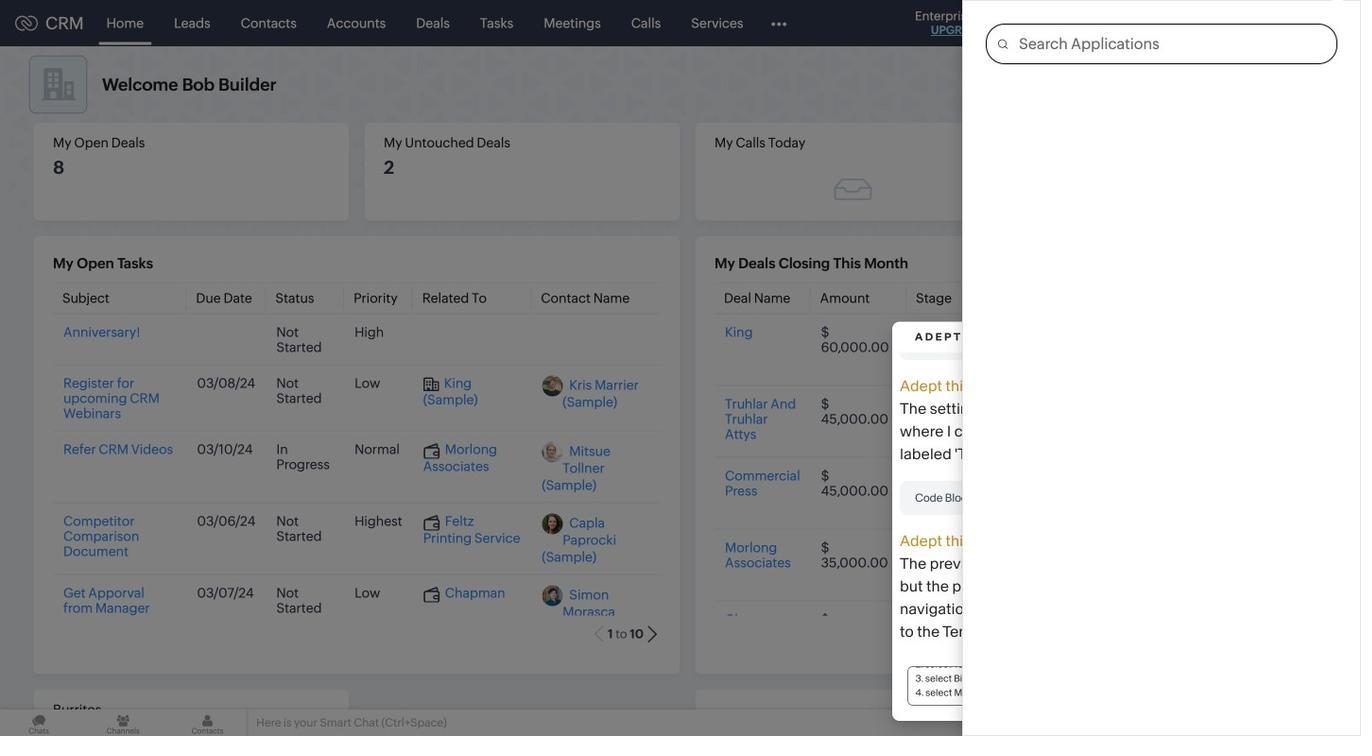 Task type: vqa. For each thing, say whether or not it's contained in the screenshot.
Contacts image
yes



Task type: locate. For each thing, give the bounding box(es) containing it.
signals image
[[1125, 15, 1138, 31]]

chats image
[[0, 710, 78, 737]]

Search Applications text field
[[1008, 25, 1337, 63]]

signals element
[[1114, 0, 1150, 46]]

calendar image
[[1161, 16, 1177, 31]]

logo image
[[15, 16, 38, 31]]

contacts image
[[169, 710, 246, 737]]

search image
[[1086, 15, 1102, 31]]

channels image
[[84, 710, 162, 737]]

profile element
[[1265, 0, 1318, 46]]



Task type: describe. For each thing, give the bounding box(es) containing it.
search element
[[1075, 0, 1114, 46]]

profile image
[[1276, 8, 1307, 38]]



